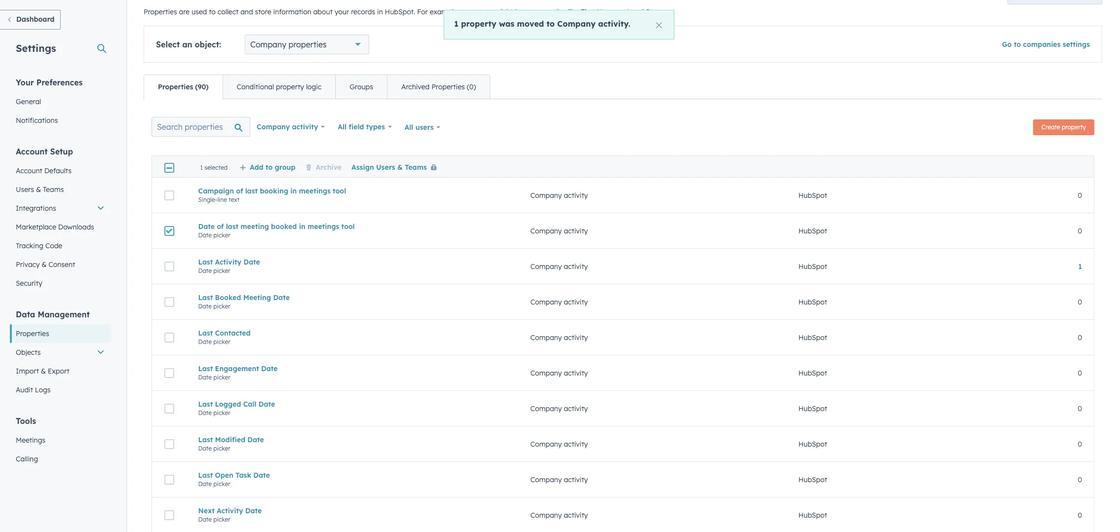 Task type: vqa. For each thing, say whether or not it's contained in the screenshot.


Task type: describe. For each thing, give the bounding box(es) containing it.
conditional property logic link
[[222, 75, 335, 99]]

last contacted button
[[198, 329, 507, 337]]

0 for last open task date
[[1078, 475, 1082, 484]]

create property
[[1042, 123, 1086, 131]]

date of last meeting booked in meetings tool button
[[198, 222, 507, 231]]

company activity for campaign of last booking in meetings tool
[[530, 191, 588, 200]]

activity for last
[[215, 257, 241, 266]]

select
[[156, 39, 180, 49]]

company for last modified date
[[530, 440, 562, 448]]

account for account setup
[[16, 147, 48, 156]]

activity for next
[[217, 506, 243, 515]]

hubspot for last logged call date
[[798, 404, 827, 413]]

conditional property logic
[[237, 82, 321, 91]]

last engagement date button
[[198, 364, 507, 373]]

close image
[[656, 22, 662, 28]]

all users
[[405, 123, 434, 132]]

task
[[235, 471, 251, 480]]

users inside tab panel
[[376, 163, 395, 172]]

account defaults link
[[10, 161, 111, 180]]

last booked meeting date date picker
[[198, 293, 290, 310]]

tab list containing properties (90)
[[144, 75, 490, 99]]

and
[[240, 7, 253, 16]]

add
[[250, 163, 263, 172]]

management
[[38, 310, 90, 319]]

properties for properties (90)
[[158, 82, 193, 91]]

security
[[16, 279, 42, 288]]

1 property was moved to company activity.
[[454, 19, 630, 29]]

company activity for last open task date
[[530, 475, 588, 484]]

picker inside last contacted date picker
[[213, 338, 230, 345]]

contacted
[[215, 329, 251, 337]]

property inside button
[[1062, 123, 1086, 131]]

account setup element
[[10, 146, 111, 293]]

notifications link
[[10, 111, 111, 130]]

group
[[275, 163, 295, 172]]

date inside last contacted date picker
[[198, 338, 212, 345]]

date of last meeting booked in meetings tool date picker
[[198, 222, 355, 239]]

properties are used to collect and store information about your records in hubspot. for example, a contact might have properties like first name or lead status.
[[144, 7, 668, 16]]

last for last contacted
[[198, 329, 213, 337]]

picker inside the last engagement date date picker
[[213, 373, 230, 381]]

conditional
[[237, 82, 274, 91]]

last for last open task date
[[198, 471, 213, 480]]

next activity date date picker
[[198, 506, 262, 523]]

hubspot for last open task date
[[798, 475, 827, 484]]

integrations button
[[10, 199, 111, 218]]

your preferences element
[[10, 77, 111, 130]]

tracking
[[16, 241, 43, 250]]

data management
[[16, 310, 90, 319]]

all users button
[[398, 117, 447, 138]]

integrations
[[16, 204, 56, 213]]

moved
[[517, 19, 544, 29]]

modified
[[215, 435, 245, 444]]

activity for last engagement date
[[564, 368, 588, 377]]

all field types
[[338, 122, 385, 131]]

next activity date button
[[198, 506, 507, 515]]

create property button
[[1033, 119, 1094, 135]]

objects button
[[10, 343, 111, 362]]

company activity for next activity date
[[530, 511, 588, 520]]

logged
[[215, 400, 241, 408]]

collect
[[218, 7, 239, 16]]

engagement
[[215, 364, 259, 373]]

your preferences
[[16, 77, 83, 87]]

company activity for last logged call date
[[530, 404, 588, 413]]

last for meeting
[[226, 222, 238, 231]]

groups link
[[335, 75, 387, 99]]

store
[[255, 7, 271, 16]]

example,
[[430, 7, 459, 16]]

first
[[581, 7, 595, 16]]

or
[[619, 7, 626, 16]]

open
[[215, 471, 233, 480]]

(0)
[[467, 82, 476, 91]]

last booked meeting date button
[[198, 293, 507, 302]]

general link
[[10, 92, 111, 111]]

object:
[[195, 39, 221, 49]]

to right the used
[[209, 7, 216, 16]]

1 for 1 property was moved to company activity.
[[454, 19, 459, 29]]

tools
[[16, 416, 36, 426]]

create
[[1042, 123, 1060, 131]]

of for date
[[217, 222, 224, 231]]

add to group button
[[239, 163, 295, 172]]

campaign of last booking in meetings tool single-line text
[[198, 186, 346, 203]]

company for date of last meeting booked in meetings tool
[[530, 226, 562, 235]]

last for last activity date
[[198, 257, 213, 266]]

company properties button
[[245, 35, 369, 54]]

last engagement date date picker
[[198, 364, 278, 381]]

all for all field types
[[338, 122, 347, 131]]

company for last contacted
[[530, 333, 562, 342]]

activity for next activity date
[[564, 511, 588, 520]]

company activity for last booked meeting date
[[530, 297, 588, 306]]

for
[[417, 7, 428, 16]]

archived properties (0) link
[[387, 75, 490, 99]]

company for next activity date
[[530, 511, 562, 520]]

company inside alert
[[557, 19, 596, 29]]

company activity for date of last meeting booked in meetings tool
[[530, 226, 588, 235]]

0 for last engagement date
[[1078, 368, 1082, 377]]

general
[[16, 97, 41, 106]]

in inside campaign of last booking in meetings tool single-line text
[[290, 186, 297, 195]]

privacy & consent
[[16, 260, 75, 269]]

marketplace
[[16, 223, 56, 232]]

archived
[[401, 82, 430, 91]]

booked
[[271, 222, 297, 231]]

import
[[16, 367, 39, 376]]

picker inside last activity date date picker
[[213, 267, 230, 274]]

hubspot for last contacted
[[798, 333, 827, 342]]

users
[[415, 123, 434, 132]]

activity for last logged call date
[[564, 404, 588, 413]]

archive button
[[305, 163, 342, 172]]

& for consent
[[42, 260, 47, 269]]

preferences
[[36, 77, 83, 87]]

lead
[[627, 7, 644, 16]]

& for export
[[41, 367, 46, 376]]

in inside date of last meeting booked in meetings tool date picker
[[299, 222, 305, 231]]

status.
[[646, 7, 668, 16]]

account for account defaults
[[16, 166, 42, 175]]

logs
[[35, 386, 51, 394]]

1 selected
[[200, 164, 228, 171]]

0 for last modified date
[[1078, 440, 1082, 448]]

to inside tab panel
[[266, 163, 273, 172]]

company for last open task date
[[530, 475, 562, 484]]

last modified date button
[[198, 435, 507, 444]]

your
[[16, 77, 34, 87]]



Task type: locate. For each thing, give the bounding box(es) containing it.
company for campaign of last booking in meetings tool
[[530, 191, 562, 200]]

users
[[376, 163, 395, 172], [16, 185, 34, 194]]

9 0 from the top
[[1078, 511, 1082, 520]]

9 hubspot from the top
[[798, 475, 827, 484]]

1
[[454, 19, 459, 29], [200, 164, 203, 171], [1078, 262, 1082, 271]]

last inside campaign of last booking in meetings tool single-line text
[[245, 186, 258, 195]]

picker down booked at the left bottom of the page
[[213, 302, 230, 310]]

last for last booked meeting date
[[198, 293, 213, 302]]

in right records
[[377, 7, 383, 16]]

Search search field
[[152, 117, 250, 137]]

0 horizontal spatial property
[[276, 82, 304, 91]]

of inside campaign of last booking in meetings tool single-line text
[[236, 186, 243, 195]]

hubspot for last modified date
[[798, 440, 827, 448]]

1 picker from the top
[[213, 231, 230, 239]]

privacy
[[16, 260, 40, 269]]

1 horizontal spatial last
[[245, 186, 258, 195]]

picker down contacted
[[213, 338, 230, 345]]

property inside alert
[[461, 19, 496, 29]]

teams down all users
[[405, 163, 427, 172]]

last inside the "last modified date date picker"
[[198, 435, 213, 444]]

0 vertical spatial in
[[377, 7, 383, 16]]

properties (90) link
[[144, 75, 222, 99]]

0 horizontal spatial all
[[338, 122, 347, 131]]

picker inside last booked meeting date date picker
[[213, 302, 230, 310]]

company for last activity date
[[530, 262, 562, 271]]

picker down modified on the left bottom of the page
[[213, 445, 230, 452]]

1 inside alert
[[454, 19, 459, 29]]

picker inside date of last meeting booked in meetings tool date picker
[[213, 231, 230, 239]]

to right add
[[266, 163, 273, 172]]

to right "go"
[[1014, 40, 1021, 49]]

1 button
[[1078, 262, 1082, 271]]

0 horizontal spatial 1
[[200, 164, 203, 171]]

tools element
[[10, 416, 111, 532]]

activity for campaign of last booking in meetings tool
[[564, 191, 588, 200]]

line
[[217, 196, 227, 203]]

calling
[[16, 455, 38, 464]]

properties left (0)
[[431, 82, 465, 91]]

meetings inside campaign of last booking in meetings tool single-line text
[[299, 186, 331, 195]]

4 0 from the top
[[1078, 333, 1082, 342]]

picker down logged
[[213, 409, 230, 416]]

activity for last modified date
[[564, 440, 588, 448]]

teams
[[405, 163, 427, 172], [43, 185, 64, 194]]

0 vertical spatial last
[[245, 186, 258, 195]]

0 for last logged call date
[[1078, 404, 1082, 413]]

0 for campaign of last booking in meetings tool
[[1078, 191, 1082, 200]]

1 horizontal spatial teams
[[405, 163, 427, 172]]

users up integrations
[[16, 185, 34, 194]]

last left booking
[[245, 186, 258, 195]]

1 horizontal spatial in
[[299, 222, 305, 231]]

dashboard link
[[0, 10, 61, 30]]

5 last from the top
[[198, 400, 213, 408]]

have
[[515, 7, 531, 16]]

5 picker from the top
[[213, 373, 230, 381]]

hubspot
[[798, 191, 827, 200], [798, 226, 827, 235], [798, 262, 827, 271], [798, 297, 827, 306], [798, 333, 827, 342], [798, 368, 827, 377], [798, 404, 827, 413], [798, 440, 827, 448], [798, 475, 827, 484], [798, 511, 827, 520]]

last for last logged call date
[[198, 400, 213, 408]]

hubspot.
[[385, 7, 415, 16]]

2 vertical spatial in
[[299, 222, 305, 231]]

information
[[273, 7, 311, 16]]

0 vertical spatial activity
[[215, 257, 241, 266]]

contact
[[467, 7, 492, 16]]

0 horizontal spatial in
[[290, 186, 297, 195]]

activity for last booked meeting date
[[564, 297, 588, 306]]

tool inside date of last meeting booked in meetings tool date picker
[[341, 222, 355, 231]]

hubspot for last booked meeting date
[[798, 297, 827, 306]]

last modified date date picker
[[198, 435, 264, 452]]

to
[[209, 7, 216, 16], [547, 19, 555, 29], [1014, 40, 1021, 49], [266, 163, 273, 172]]

0 horizontal spatial last
[[226, 222, 238, 231]]

& inside tab panel
[[397, 163, 403, 172]]

an
[[182, 39, 192, 49]]

properties for properties are used to collect and store information about your records in hubspot. for example, a contact might have properties like first name or lead status.
[[144, 7, 177, 16]]

groups
[[350, 82, 373, 91]]

1 vertical spatial of
[[217, 222, 224, 231]]

meetings down 'archive' button
[[299, 186, 331, 195]]

0 vertical spatial 1
[[454, 19, 459, 29]]

account up account defaults
[[16, 147, 48, 156]]

0 vertical spatial account
[[16, 147, 48, 156]]

& up integrations
[[36, 185, 41, 194]]

in
[[377, 7, 383, 16], [290, 186, 297, 195], [299, 222, 305, 231]]

company properties
[[250, 39, 327, 49]]

0 vertical spatial meetings
[[299, 186, 331, 195]]

1 vertical spatial last
[[226, 222, 238, 231]]

2 0 from the top
[[1078, 226, 1082, 235]]

5 0 from the top
[[1078, 368, 1082, 377]]

account
[[16, 147, 48, 156], [16, 166, 42, 175]]

1 vertical spatial meetings
[[307, 222, 339, 231]]

export
[[48, 367, 69, 376]]

properties (90)
[[158, 82, 209, 91]]

2 vertical spatial property
[[1062, 123, 1086, 131]]

0 vertical spatial users
[[376, 163, 395, 172]]

4 hubspot from the top
[[798, 297, 827, 306]]

1 last from the top
[[198, 257, 213, 266]]

6 picker from the top
[[213, 409, 230, 416]]

0 vertical spatial properties
[[533, 7, 566, 16]]

hubspot for next activity date
[[798, 511, 827, 520]]

about
[[313, 7, 333, 16]]

3 last from the top
[[198, 329, 213, 337]]

0
[[1078, 191, 1082, 200], [1078, 226, 1082, 235], [1078, 297, 1082, 306], [1078, 333, 1082, 342], [1078, 368, 1082, 377], [1078, 404, 1082, 413], [1078, 440, 1082, 448], [1078, 475, 1082, 484], [1078, 511, 1082, 520]]

company activity for last modified date
[[530, 440, 588, 448]]

go
[[1002, 40, 1012, 49]]

hubspot for date of last meeting booked in meetings tool
[[798, 226, 827, 235]]

defaults
[[44, 166, 72, 175]]

account inside account defaults link
[[16, 166, 42, 175]]

last for booking
[[245, 186, 258, 195]]

of up text
[[236, 186, 243, 195]]

all left field
[[338, 122, 347, 131]]

& right assign
[[397, 163, 403, 172]]

1 vertical spatial users
[[16, 185, 34, 194]]

hubspot for last activity date
[[798, 262, 827, 271]]

booked
[[215, 293, 241, 302]]

0 horizontal spatial teams
[[43, 185, 64, 194]]

last inside last booked meeting date date picker
[[198, 293, 213, 302]]

company activity for last activity date
[[530, 262, 588, 271]]

hubspot for last engagement date
[[798, 368, 827, 377]]

properties inside 'link'
[[158, 82, 193, 91]]

users & teams
[[16, 185, 64, 194]]

properties left (90)
[[158, 82, 193, 91]]

audit
[[16, 386, 33, 394]]

users & teams link
[[10, 180, 111, 199]]

1 vertical spatial account
[[16, 166, 42, 175]]

all inside popup button
[[405, 123, 413, 132]]

field
[[349, 122, 364, 131]]

picker inside the last open task date date picker
[[213, 480, 230, 487]]

audit logs link
[[10, 381, 111, 399]]

name
[[597, 7, 617, 16]]

6 hubspot from the top
[[798, 368, 827, 377]]

users inside 'account setup' element
[[16, 185, 34, 194]]

audit logs
[[16, 386, 51, 394]]

4 last from the top
[[198, 364, 213, 373]]

notifications
[[16, 116, 58, 125]]

8 picker from the top
[[213, 480, 230, 487]]

1 for 1 selected
[[200, 164, 203, 171]]

in right booked
[[299, 222, 305, 231]]

properties
[[144, 7, 177, 16], [158, 82, 193, 91], [431, 82, 465, 91], [16, 329, 49, 338]]

are
[[179, 7, 190, 16]]

go to companies settings button
[[1002, 40, 1090, 49]]

picker inside the "last modified date date picker"
[[213, 445, 230, 452]]

tab panel containing company activity
[[144, 99, 1102, 532]]

company activity for last engagement date
[[530, 368, 588, 377]]

1 vertical spatial teams
[[43, 185, 64, 194]]

tracking code link
[[10, 236, 111, 255]]

last activity date button
[[198, 257, 507, 266]]

data
[[16, 310, 35, 319]]

meetings inside date of last meeting booked in meetings tool date picker
[[307, 222, 339, 231]]

2 horizontal spatial 1
[[1078, 262, 1082, 271]]

meetings
[[16, 436, 45, 445]]

7 picker from the top
[[213, 445, 230, 452]]

activity for last activity date
[[564, 262, 588, 271]]

teams inside tab panel
[[405, 163, 427, 172]]

last inside date of last meeting booked in meetings tool date picker
[[226, 222, 238, 231]]

company activity inside popup button
[[257, 122, 318, 131]]

0 vertical spatial of
[[236, 186, 243, 195]]

3 0 from the top
[[1078, 297, 1082, 306]]

properties down information
[[288, 39, 327, 49]]

last inside last activity date date picker
[[198, 257, 213, 266]]

objects
[[16, 348, 41, 357]]

(90)
[[195, 82, 209, 91]]

activity
[[215, 257, 241, 266], [217, 506, 243, 515]]

types
[[366, 122, 385, 131]]

picker up last activity date date picker
[[213, 231, 230, 239]]

0 horizontal spatial of
[[217, 222, 224, 231]]

activity inside last activity date date picker
[[215, 257, 241, 266]]

properties up objects
[[16, 329, 49, 338]]

property right create
[[1062, 123, 1086, 131]]

properties for properties
[[16, 329, 49, 338]]

all left users
[[405, 123, 413, 132]]

picker inside the 'last logged call date date picker'
[[213, 409, 230, 416]]

in right booking
[[290, 186, 297, 195]]

assign users & teams
[[351, 163, 427, 172]]

activity for last open task date
[[564, 475, 588, 484]]

6 0 from the top
[[1078, 404, 1082, 413]]

teams down defaults
[[43, 185, 64, 194]]

& for teams
[[36, 185, 41, 194]]

company activity button
[[250, 117, 331, 137]]

0 vertical spatial teams
[[405, 163, 427, 172]]

property left logic
[[276, 82, 304, 91]]

& left export
[[41, 367, 46, 376]]

0 for last booked meeting date
[[1078, 297, 1082, 306]]

picker up booked at the left bottom of the page
[[213, 267, 230, 274]]

picker
[[213, 231, 230, 239], [213, 267, 230, 274], [213, 302, 230, 310], [213, 338, 230, 345], [213, 373, 230, 381], [213, 409, 230, 416], [213, 445, 230, 452], [213, 480, 230, 487], [213, 516, 230, 523]]

all
[[338, 122, 347, 131], [405, 123, 413, 132]]

selected
[[205, 164, 228, 171]]

account defaults
[[16, 166, 72, 175]]

0 for date of last meeting booked in meetings tool
[[1078, 226, 1082, 235]]

activity for date of last meeting booked in meetings tool
[[564, 226, 588, 235]]

company activity for last contacted
[[530, 333, 588, 342]]

2 last from the top
[[198, 293, 213, 302]]

tool down archive
[[333, 186, 346, 195]]

10 hubspot from the top
[[798, 511, 827, 520]]

2 horizontal spatial in
[[377, 7, 383, 16]]

records
[[351, 7, 375, 16]]

picker down the engagement
[[213, 373, 230, 381]]

1 vertical spatial in
[[290, 186, 297, 195]]

1 hubspot from the top
[[798, 191, 827, 200]]

picker down 'open'
[[213, 480, 230, 487]]

last logged call date date picker
[[198, 400, 275, 416]]

last inside the last engagement date date picker
[[198, 364, 213, 373]]

7 0 from the top
[[1078, 440, 1082, 448]]

used
[[191, 7, 207, 16]]

to right the moved
[[547, 19, 555, 29]]

0 horizontal spatial users
[[16, 185, 34, 194]]

meetings right booked
[[307, 222, 339, 231]]

5 hubspot from the top
[[798, 333, 827, 342]]

property down contact on the left top of the page
[[461, 19, 496, 29]]

select an object:
[[156, 39, 221, 49]]

3 hubspot from the top
[[798, 262, 827, 271]]

tool up last activity date button
[[341, 222, 355, 231]]

campaign of last booking in meetings tool button
[[198, 186, 507, 195]]

& inside 'data management' element
[[41, 367, 46, 376]]

activity inside next activity date date picker
[[217, 506, 243, 515]]

last inside last contacted date picker
[[198, 329, 213, 337]]

1 vertical spatial 1
[[200, 164, 203, 171]]

1 0 from the top
[[1078, 191, 1082, 200]]

of for campaign
[[236, 186, 243, 195]]

activity up booked at the left bottom of the page
[[215, 257, 241, 266]]

of down line in the top left of the page
[[217, 222, 224, 231]]

1 vertical spatial property
[[276, 82, 304, 91]]

next
[[198, 506, 215, 515]]

4 picker from the top
[[213, 338, 230, 345]]

calling link
[[10, 450, 111, 468]]

6 last from the top
[[198, 435, 213, 444]]

property for logic
[[276, 82, 304, 91]]

1 vertical spatial activity
[[217, 506, 243, 515]]

properties inside popup button
[[288, 39, 327, 49]]

activity inside popup button
[[292, 122, 318, 131]]

8 0 from the top
[[1078, 475, 1082, 484]]

property for was
[[461, 19, 496, 29]]

0 for next activity date
[[1078, 511, 1082, 520]]

last activity date date picker
[[198, 257, 260, 274]]

companies
[[1023, 40, 1061, 49]]

last
[[198, 257, 213, 266], [198, 293, 213, 302], [198, 329, 213, 337], [198, 364, 213, 373], [198, 400, 213, 408], [198, 435, 213, 444], [198, 471, 213, 480]]

your
[[335, 7, 349, 16]]

1 vertical spatial tool
[[341, 222, 355, 231]]

0 for last contacted
[[1078, 333, 1082, 342]]

1 horizontal spatial all
[[405, 123, 413, 132]]

2 horizontal spatial property
[[1062, 123, 1086, 131]]

company for last engagement date
[[530, 368, 562, 377]]

7 hubspot from the top
[[798, 404, 827, 413]]

1 horizontal spatial of
[[236, 186, 243, 195]]

privacy & consent link
[[10, 255, 111, 274]]

data management element
[[10, 309, 111, 399]]

last open task date button
[[198, 471, 507, 480]]

7 last from the top
[[198, 471, 213, 480]]

meetings
[[299, 186, 331, 195], [307, 222, 339, 231]]

& right the privacy
[[42, 260, 47, 269]]

tab list
[[144, 75, 490, 99]]

picker inside next activity date date picker
[[213, 516, 230, 523]]

0 horizontal spatial properties
[[288, 39, 327, 49]]

last inside the 'last logged call date date picker'
[[198, 400, 213, 408]]

property
[[461, 19, 496, 29], [276, 82, 304, 91], [1062, 123, 1086, 131]]

hubspot for campaign of last booking in meetings tool
[[798, 191, 827, 200]]

add to group
[[250, 163, 295, 172]]

last for last modified date
[[198, 435, 213, 444]]

1 vertical spatial properties
[[288, 39, 327, 49]]

setup
[[50, 147, 73, 156]]

1 horizontal spatial 1
[[454, 19, 459, 29]]

2 account from the top
[[16, 166, 42, 175]]

0 vertical spatial tool
[[333, 186, 346, 195]]

company for last logged call date
[[530, 404, 562, 413]]

go to companies settings
[[1002, 40, 1090, 49]]

properties up "1 property was moved to company activity."
[[533, 7, 566, 16]]

tab panel
[[144, 99, 1102, 532]]

2 vertical spatial 1
[[1078, 262, 1082, 271]]

last inside the last open task date date picker
[[198, 471, 213, 480]]

all inside popup button
[[338, 122, 347, 131]]

activity for last contacted
[[564, 333, 588, 342]]

1 account from the top
[[16, 147, 48, 156]]

settings
[[16, 42, 56, 54]]

logic
[[306, 82, 321, 91]]

assign
[[351, 163, 374, 172]]

3 picker from the top
[[213, 302, 230, 310]]

1 horizontal spatial users
[[376, 163, 395, 172]]

all for all users
[[405, 123, 413, 132]]

picker down next
[[213, 516, 230, 523]]

teams inside 'account setup' element
[[43, 185, 64, 194]]

account up users & teams
[[16, 166, 42, 175]]

last for last engagement date
[[198, 364, 213, 373]]

8 hubspot from the top
[[798, 440, 827, 448]]

activity.
[[598, 19, 630, 29]]

meetings link
[[10, 431, 111, 450]]

9 picker from the top
[[213, 516, 230, 523]]

2 picker from the top
[[213, 267, 230, 274]]

0 vertical spatial property
[[461, 19, 496, 29]]

tool inside campaign of last booking in meetings tool single-line text
[[333, 186, 346, 195]]

meeting
[[241, 222, 269, 231]]

activity right next
[[217, 506, 243, 515]]

properties inside 'data management' element
[[16, 329, 49, 338]]

of inside date of last meeting booked in meetings tool date picker
[[217, 222, 224, 231]]

2 hubspot from the top
[[798, 226, 827, 235]]

to inside alert
[[547, 19, 555, 29]]

marketplace downloads
[[16, 223, 94, 232]]

last left meeting
[[226, 222, 238, 231]]

1 property was moved to company activity. alert
[[444, 10, 674, 39]]

company for last booked meeting date
[[530, 297, 562, 306]]

1 horizontal spatial property
[[461, 19, 496, 29]]

1 horizontal spatial properties
[[533, 7, 566, 16]]

properties left are
[[144, 7, 177, 16]]

users right assign
[[376, 163, 395, 172]]



